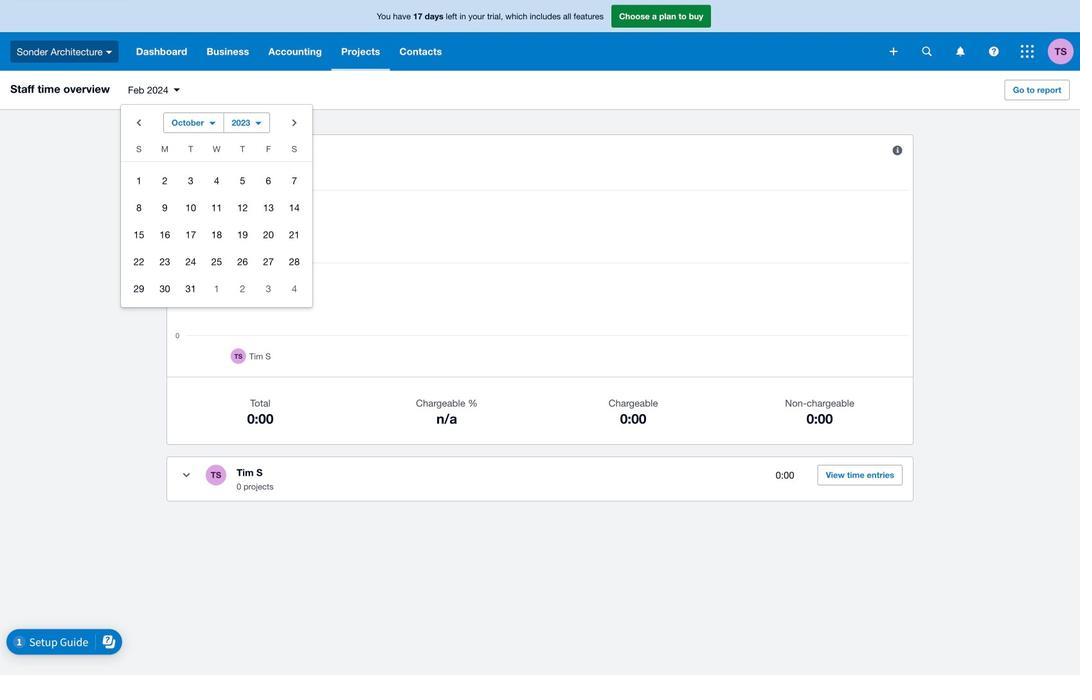 Task type: vqa. For each thing, say whether or not it's contained in the screenshot.
Sun Oct 29 2023 cell
yes



Task type: locate. For each thing, give the bounding box(es) containing it.
mon oct 09 2023 cell
[[152, 195, 178, 221]]

row
[[121, 141, 312, 162], [121, 167, 312, 194], [121, 194, 312, 221], [121, 221, 312, 248], [121, 248, 312, 275], [121, 275, 312, 302]]

sun oct 08 2023 cell
[[121, 195, 152, 221]]

row down 'wed oct 25 2023' cell
[[121, 275, 312, 302]]

tue oct 10 2023 cell
[[178, 195, 204, 221]]

sat oct 07 2023 cell
[[281, 168, 312, 194]]

row up wed oct 04 2023 cell
[[121, 141, 312, 162]]

sat oct 14 2023 cell
[[281, 195, 312, 221]]

row down the wed oct 18 2023 cell
[[121, 248, 312, 275]]

6 row from the top
[[121, 275, 312, 302]]

row down wed oct 11 2023 cell
[[121, 221, 312, 248]]

mon oct 23 2023 cell
[[152, 249, 178, 275]]

fri oct 20 2023 cell
[[256, 222, 281, 248]]

row up wed oct 11 2023 cell
[[121, 167, 312, 194]]

sun oct 15 2023 cell
[[121, 222, 152, 248]]

svg image
[[1021, 45, 1034, 58], [956, 47, 965, 56], [989, 47, 999, 56], [890, 48, 898, 55], [106, 51, 112, 54]]

sat oct 28 2023 cell
[[281, 249, 312, 275]]

sun oct 29 2023 cell
[[121, 276, 152, 302]]

wed oct 18 2023 cell
[[204, 222, 230, 248]]

group
[[121, 105, 312, 307]]

grid
[[121, 141, 312, 302]]

mon oct 30 2023 cell
[[152, 276, 178, 302]]

row group
[[121, 167, 312, 302]]

wed oct 25 2023 cell
[[204, 249, 230, 275]]

banner
[[0, 0, 1080, 71]]

row up the wed oct 18 2023 cell
[[121, 194, 312, 221]]



Task type: describe. For each thing, give the bounding box(es) containing it.
mon oct 16 2023 cell
[[152, 222, 178, 248]]

wed oct 04 2023 cell
[[204, 168, 230, 194]]

tue oct 03 2023 cell
[[178, 168, 204, 194]]

4 row from the top
[[121, 221, 312, 248]]

3 row from the top
[[121, 194, 312, 221]]

sat oct 21 2023 cell
[[281, 222, 312, 248]]

1 row from the top
[[121, 141, 312, 162]]

svg image
[[922, 47, 932, 56]]

sun oct 01 2023 cell
[[121, 168, 152, 194]]

thu oct 05 2023 cell
[[230, 168, 256, 194]]

wed oct 11 2023 cell
[[204, 195, 230, 221]]

last month image
[[126, 110, 152, 136]]

mon oct 02 2023 cell
[[152, 168, 178, 194]]

thu oct 26 2023 cell
[[230, 249, 256, 275]]

thu oct 19 2023 cell
[[230, 222, 256, 248]]

thu oct 12 2023 cell
[[230, 195, 256, 221]]

next month image
[[282, 110, 307, 136]]

tue oct 24 2023 cell
[[178, 249, 204, 275]]

fri oct 27 2023 cell
[[256, 249, 281, 275]]

2 row from the top
[[121, 167, 312, 194]]

sun oct 22 2023 cell
[[121, 249, 152, 275]]

tue oct 31 2023 cell
[[178, 276, 204, 302]]

fri oct 06 2023 cell
[[256, 168, 281, 194]]

tue oct 17 2023 cell
[[178, 222, 204, 248]]

5 row from the top
[[121, 248, 312, 275]]

fri oct 13 2023 cell
[[256, 195, 281, 221]]



